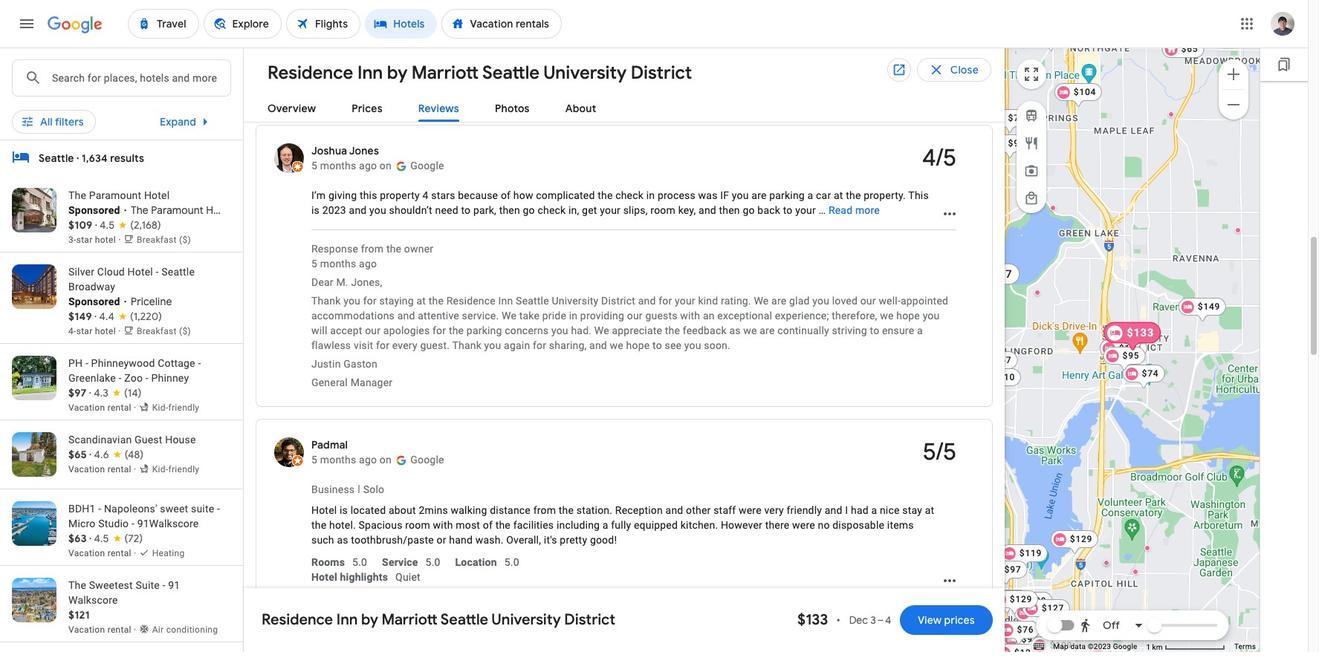 Task type: locate. For each thing, give the bounding box(es) containing it.
a inside response from the owner 5 months ago dear m. jones, thank you for staying at the residence inn seattle university district and for your kind rating. we are glad you loved our well-appointed accommodations and attentive service. we take pride in providing our guests with an exceptional experience; therefore, we hope you will accept our apologies for the parking concerns you had. we appreciate the feedback as we are continually striving to ensure a flawless visit for every guest. thank you again for sharing, and we hope to see you soon. justin gaston general manager
[[917, 325, 923, 337]]

2 5.0 from the left
[[426, 557, 440, 569]]

appreciate
[[612, 325, 662, 337]]

months for 5/5
[[320, 454, 356, 466]]

map data ©2023 google
[[1053, 643, 1137, 651]]

more down property.
[[855, 205, 880, 216]]

5 months ago on down padmal 'link'
[[311, 454, 394, 466]]

ago
[[359, 5, 377, 17], [359, 160, 377, 172], [359, 258, 377, 270], [359, 454, 377, 466]]

hotel inside silver cloud hotel - seattle broadway sponsored · priceline $149 ·
[[128, 266, 153, 278]]

0 vertical spatial 5
[[311, 160, 317, 172]]

$97 inside ph - phinneywood cottage - greenlake - zoo - phinney $97 ·
[[68, 386, 87, 400]]

0 horizontal spatial in
[[499, 50, 508, 62]]

mildred's bed & breakfast image
[[1145, 546, 1150, 551]]

read more button down property.
[[829, 203, 880, 218]]

a right "ensure"
[[917, 325, 923, 337]]

main menu image
[[18, 15, 36, 33]]

3 rental · from the top
[[108, 548, 136, 559]]

a left car
[[808, 190, 813, 202]]

1 horizontal spatial as
[[729, 325, 741, 337]]

hotel ·
[[95, 235, 121, 245], [95, 326, 121, 337]]

stay down front
[[476, 50, 496, 62]]

rental · for (48)
[[108, 464, 136, 475]]

district
[[631, 62, 692, 84], [601, 295, 635, 307], [564, 611, 615, 629]]

the down seattle · 1,634
[[68, 190, 86, 201]]

on up solo
[[380, 454, 392, 466]]

1
[[1146, 643, 1151, 651]]

5-
[[450, 65, 461, 78]]

2 go from the left
[[743, 205, 755, 216]]

of up wash.
[[483, 520, 493, 532]]

kid-friendly down phinney
[[152, 403, 199, 413]]

0 vertical spatial stay
[[476, 50, 496, 62]]

1 horizontal spatial in
[[569, 310, 578, 322]]

0 vertical spatial thank
[[311, 295, 341, 307]]

shafer baillie mansion bed & breakfast image
[[1133, 569, 1139, 575]]

1 horizontal spatial unfriendly
[[725, 35, 772, 47]]

no
[[818, 520, 830, 532]]

$149 link
[[1179, 298, 1226, 323]]

0 horizontal spatial parking
[[467, 325, 502, 337]]

fully
[[611, 520, 631, 532]]

· up 4.5 out of 5 stars from 2,168 reviews image
[[124, 204, 127, 216]]

dec
[[849, 614, 868, 627]]

business
[[311, 484, 355, 496]]

4.5 for (2,168)
[[100, 218, 115, 232]]

star for hotel
[[76, 235, 93, 245]]

stars
[[431, 190, 455, 202]]

service.
[[462, 310, 499, 322]]

residence inn by marriott seattle university district inside heading
[[268, 62, 692, 84]]

0 vertical spatial the
[[68, 190, 86, 201]]

unfriendly up 'fee'
[[418, 35, 465, 47]]

residence up service.
[[446, 295, 496, 307]]

1 all filters from the top
[[40, 65, 84, 78]]

1 breakfast from the top
[[137, 235, 177, 245]]

your right get
[[600, 205, 621, 216]]

in down desk
[[499, 50, 508, 62]]

seattle inside silver cloud hotel - seattle broadway sponsored · priceline $149 ·
[[162, 266, 195, 278]]

residence down there
[[268, 62, 353, 84]]

parking
[[769, 190, 805, 202], [467, 325, 502, 337]]

2 vertical spatial on
[[380, 454, 392, 466]]

with inside response from the owner 5 months ago dear m. jones, thank you for staying at the residence inn seattle university district and for your kind rating. we are glad you loved our well-appointed accommodations and attentive service. we take pride in providing our guests with an exceptional experience; therefore, we hope you will accept our apologies for the parking concerns you had. we appreciate the feedback as we are continually striving to ensure a flawless visit for every guest. thank you again for sharing, and we hope to see you soon. justin gaston general manager
[[680, 310, 700, 322]]

the for walkscore
[[68, 580, 86, 592]]

as down the hotel.
[[337, 535, 348, 546]]

1 horizontal spatial hope
[[896, 310, 920, 322]]

$72
[[1005, 594, 1022, 604]]

loved
[[832, 295, 858, 307]]

rental · down the sweetest suite - 91 walkscore $121
[[108, 625, 136, 635]]

5.0 up highlights
[[352, 557, 367, 569]]

0 horizontal spatial hope
[[626, 340, 650, 352]]

unfriendly left ones,
[[725, 35, 772, 47]]

2 hotel · from the top
[[95, 326, 121, 337]]

months inside response from the owner 5 months ago dear m. jones, thank you for staying at the residence inn seattle university district and for your kind rating. we are glad you loved our well-appointed accommodations and attentive service. we take pride in providing our guests with an exceptional experience; therefore, we hope you will accept our apologies for the parking concerns you had. we appreciate the feedback as we are continually striving to ensure a flawless visit for every guest. thank you again for sharing, and we hope to see you soon. justin gaston general manager
[[320, 258, 356, 270]]

is inside i'm giving this property 4 stars because of how complicated the check in process was if you are parking a car at the property. this is 2023 and you shouldn't need to park, then go check in, get your slips, room key, and then go back to your …
[[311, 205, 320, 216]]

hotel highlights quiet
[[311, 572, 420, 584]]

we left take
[[502, 310, 517, 322]]

read down car
[[829, 205, 853, 216]]

2 months from the top
[[320, 160, 356, 172]]

0 vertical spatial all filters
[[40, 65, 84, 78]]

1 vertical spatial by
[[361, 611, 378, 629]]

4 vacation rental · from the top
[[68, 625, 139, 635]]

your
[[600, 205, 621, 216], [675, 295, 695, 307]]

more for unfriendly
[[634, 50, 658, 62]]

vacation down $121
[[68, 625, 105, 635]]

1 vertical spatial with
[[680, 310, 700, 322]]

1 vertical spatial at
[[417, 295, 426, 307]]

room down process at the top of the page
[[651, 205, 676, 216]]

1 horizontal spatial $129 link
[[1051, 531, 1099, 556]]

residence inside heading
[[268, 62, 353, 84]]

inn down highlights
[[336, 611, 358, 629]]

2 rental · from the top
[[108, 464, 136, 475]]

$119 left $76
[[984, 632, 1006, 643]]

1 vertical spatial of
[[483, 520, 493, 532]]

months down padmal 'link'
[[320, 454, 356, 466]]

friendly inside hotel is located about 2mins walking distance from the station. reception and other staff were very friendly and i had a nice stay at the hotel. spacious room with most of the facilities including a fully equipped kitchen. however there were no disposable items such as toothbrush/paste or hand wash. overall, it's pretty good!
[[787, 505, 822, 517]]

1 vertical spatial kid-
[[152, 464, 168, 475]]

kid-friendly
[[152, 403, 199, 413], [152, 464, 199, 475]]

at right nice
[[925, 505, 934, 517]]

sponsored down broadway
[[68, 296, 120, 308]]

0 horizontal spatial we
[[610, 340, 623, 352]]

0 horizontal spatial read
[[607, 50, 631, 62]]

star for ·
[[76, 326, 93, 337]]

visit
[[354, 340, 373, 352]]

0 horizontal spatial $109
[[68, 218, 92, 232]]

or inside hotel is located about 2mins walking distance from the station. reception and other staff were very friendly and i had a nice stay at the hotel. spacious room with most of the facilities including a fully equipped kitchen. however there were no disposable items such as toothbrush/paste or hand wash. overall, it's pretty good!
[[437, 535, 446, 546]]

as inside response from the owner 5 months ago dear m. jones, thank you for staying at the residence inn seattle university district and for your kind rating. we are glad you loved our well-appointed accommodations and attentive service. we take pride in providing our guests with an exceptional experience; therefore, we hope you will accept our apologies for the parking concerns you had. we appreciate the feedback as we are continually striving to ensure a flawless visit for every guest. thank you again for sharing, and we hope to see you soon. justin gaston general manager
[[729, 325, 741, 337]]

2 horizontal spatial our
[[860, 295, 876, 307]]

- up priceline
[[156, 266, 159, 278]]

1 vertical spatial your
[[675, 295, 695, 307]]

kind
[[698, 295, 718, 307]]

photo 4 image
[[615, 593, 713, 653]]

1 unfriendly from the left
[[418, 35, 465, 47]]

business ❘ solo
[[311, 484, 384, 496]]

0 vertical spatial $65
[[1181, 44, 1198, 54]]

- right suite at the bottom of the page
[[217, 503, 220, 515]]

4.3 out of 5 stars from 14 reviews image
[[94, 386, 141, 401]]

residence inn by marriott seattle university district down front
[[268, 62, 692, 84]]

photo 3 image
[[514, 593, 612, 653]]

process
[[658, 190, 696, 202]]

4- down renews
[[423, 65, 434, 78]]

2 horizontal spatial in
[[646, 190, 655, 202]]

walking
[[451, 505, 487, 517]]

tab list
[[244, 90, 1005, 123]]

2 vertical spatial star
[[76, 326, 93, 337]]

we up exceptional
[[754, 295, 769, 307]]

ago up ctrip
[[359, 5, 377, 17]]

by right rating
[[387, 62, 407, 84]]

0 vertical spatial 5 months ago on
[[311, 160, 394, 172]]

1 vertical spatial as
[[337, 535, 348, 546]]

0 vertical spatial inn
[[357, 62, 383, 84]]

at up attentive
[[417, 295, 426, 307]]

kid- down phinney
[[152, 403, 168, 413]]

ones,
[[775, 35, 800, 47]]

1 vacation rental · from the top
[[68, 403, 139, 413]]

all filters button up seattle · 1,634
[[12, 104, 96, 140]]

0 horizontal spatial 5.0
[[352, 557, 367, 569]]

to inside there are friendly and unfriendly front desk clerks. they are polarized. if you encounter unfriendly ones, you will find fault with everything. ctrip renews the fee to stay in the original room. …
[[464, 50, 474, 62]]

5.0 for location 5.0
[[504, 557, 519, 569]]

0 vertical spatial sponsored
[[68, 204, 120, 216]]

again
[[504, 340, 530, 352]]

0 vertical spatial were
[[739, 505, 762, 517]]

seattle down desk
[[482, 62, 540, 84]]

0 vertical spatial read more button
[[607, 49, 658, 63]]

$120 link
[[1014, 604, 1062, 629]]

1 vertical spatial or
[[437, 535, 446, 546]]

flawless
[[311, 340, 351, 352]]

$109
[[68, 218, 92, 232], [1050, 641, 1073, 651]]

0 vertical spatial is
[[311, 205, 320, 216]]

1 horizontal spatial go
[[743, 205, 755, 216]]

and up equipped
[[666, 505, 683, 517]]

from up jones,
[[361, 243, 384, 255]]

at inside i'm giving this property 4 stars because of how complicated the check in process was if you are parking a car at the property. this is 2023 and you shouldn't need to park, then go check in, get your slips, room key, and then go back to your …
[[834, 190, 843, 202]]

1 5 from the top
[[311, 160, 317, 172]]

1 vertical spatial $97 link
[[985, 561, 1027, 586]]

2 horizontal spatial 5.0
[[504, 557, 519, 569]]

1 sponsored from the top
[[68, 204, 120, 216]]

2 filters from the top
[[55, 115, 84, 129]]

birdhouse on greenlake image
[[1035, 290, 1040, 296]]

read more for process
[[829, 205, 880, 216]]

toothbrush/paste
[[351, 535, 434, 546]]

1 on from the top
[[380, 5, 392, 17]]

1 vertical spatial from
[[533, 505, 556, 517]]

by
[[387, 62, 407, 84], [361, 611, 378, 629]]

0 vertical spatial breakfast
[[137, 235, 177, 245]]

1 ago from the top
[[359, 5, 377, 17]]

0 horizontal spatial stay
[[476, 50, 496, 62]]

2 kid- from the top
[[152, 464, 168, 475]]

university inside heading
[[543, 62, 627, 84]]

- left 91
[[162, 580, 165, 592]]

0 vertical spatial check
[[615, 190, 644, 202]]

then down how
[[499, 205, 520, 216]]

1 then from the left
[[499, 205, 520, 216]]

at right car
[[834, 190, 843, 202]]

· right $63 on the left bottom of page
[[89, 532, 91, 546]]

as down exceptional
[[729, 325, 741, 337]]

2 breakfast from the top
[[137, 326, 177, 337]]

at inside hotel is located about 2mins walking distance from the station. reception and other staff were very friendly and i had a nice stay at the hotel. spacious room with most of the facilities including a fully equipped kitchen. however there were no disposable items such as toothbrush/paste or hand wash. overall, it's pretty good!
[[925, 505, 934, 517]]

0 horizontal spatial $119
[[984, 632, 1006, 643]]

4+ rating
[[338, 65, 383, 78]]

0 horizontal spatial then
[[499, 205, 520, 216]]

inn up service.
[[498, 295, 513, 307]]

3 5.0 from the left
[[504, 557, 519, 569]]

the paramount hotel sponsored · the paramount hotel $109 ·
[[68, 190, 232, 232]]

unfriendly
[[418, 35, 465, 47], [725, 35, 772, 47]]

vacation down '4.3'
[[68, 403, 105, 413]]

5 up dear
[[311, 258, 317, 270]]

4- or 5-star button
[[398, 59, 489, 83]]

1 vertical spatial $65
[[68, 448, 87, 462]]

0 vertical spatial residence
[[268, 62, 353, 84]]

by down hotel highlights quiet
[[361, 611, 378, 629]]

0 horizontal spatial of
[[483, 520, 493, 532]]

5 inside response from the owner 5 months ago dear m. jones, thank you for staying at the residence inn seattle university district and for your kind rating. we are glad you loved our well-appointed accommodations and attentive service. we take pride in providing our guests with an exceptional experience; therefore, we hope you will accept our apologies for the parking concerns you had. we appreciate the feedback as we are continually striving to ensure a flawless visit for every guest. thank you again for sharing, and we hope to see you soon. justin gaston general manager
[[311, 258, 317, 270]]

read more button for encounter
[[607, 49, 658, 63]]

as inside hotel is located about 2mins walking distance from the station. reception and other staff were very friendly and i had a nice stay at the hotel. spacious room with most of the facilities including a fully equipped kitchen. however there were no disposable items such as toothbrush/paste or hand wash. overall, it's pretty good!
[[337, 535, 348, 546]]

had.
[[571, 325, 592, 337]]

2 vacation from the top
[[68, 464, 105, 475]]

1 vertical spatial 4.5
[[94, 532, 109, 546]]

go down how
[[523, 205, 535, 216]]

1 horizontal spatial with
[[680, 310, 700, 322]]

1 go from the left
[[523, 205, 535, 216]]

1 kid- from the top
[[152, 403, 168, 413]]

1 horizontal spatial paramount
[[151, 204, 204, 217]]

0 vertical spatial on
[[380, 5, 392, 17]]

0 vertical spatial from
[[361, 243, 384, 255]]

tab list containing overview
[[244, 90, 1005, 123]]

birch tree cottage image
[[1235, 227, 1241, 233]]

5 down joshua
[[311, 160, 317, 172]]

google
[[408, 160, 444, 172], [408, 454, 444, 466], [1113, 643, 1137, 651]]

1 horizontal spatial is
[[340, 505, 348, 517]]

4- for 4- or 5-star
[[423, 65, 434, 78]]

1 horizontal spatial will
[[823, 35, 839, 47]]

4.5 down studio
[[94, 532, 109, 546]]

the up such at the bottom left of page
[[311, 520, 326, 532]]

5 months ago on for 4/5
[[311, 160, 394, 172]]

university down location 5.0
[[491, 611, 561, 629]]

kid-friendly for (14)
[[152, 403, 199, 413]]

on for 4/5
[[380, 160, 392, 172]]

2 vertical spatial in
[[569, 310, 578, 322]]

vacation rental · down $121
[[68, 625, 139, 635]]

for down attentive
[[433, 325, 446, 337]]

ago for 4/5
[[359, 160, 377, 172]]

university inside response from the owner 5 months ago dear m. jones, thank you for staying at the residence inn seattle university district and for your kind rating. we are glad you loved our well-appointed accommodations and attentive service. we take pride in providing our guests with an exceptional experience; therefore, we hope you will accept our apologies for the parking concerns you had. we appreciate the feedback as we are continually striving to ensure a flawless visit for every guest. thank you again for sharing, and we hope to see you soon. justin gaston general manager
[[552, 295, 599, 307]]

2 on from the top
[[380, 160, 392, 172]]

with down the 2mins
[[433, 520, 453, 532]]

4.5 up 3-star hotel ·
[[100, 218, 115, 232]]

3 months from the top
[[320, 258, 356, 270]]

stay up items
[[902, 505, 922, 517]]

the up (2,168) at top left
[[131, 204, 149, 217]]

$133
[[1127, 327, 1154, 339], [797, 611, 828, 629]]

$78
[[1008, 113, 1025, 123]]

and up apologies
[[397, 310, 415, 322]]

ago inside response from the owner 5 months ago dear m. jones, thank you for staying at the residence inn seattle university district and for your kind rating. we are glad you loved our well-appointed accommodations and attentive service. we take pride in providing our guests with an exceptional experience; therefore, we hope you will accept our apologies for the parking concerns you had. we appreciate the feedback as we are continually striving to ensure a flawless visit for every guest. thank you again for sharing, and we hope to see you soon. justin gaston general manager
[[359, 258, 377, 270]]

rental · down 4.5 out of 5 stars from 72 reviews image
[[108, 548, 136, 559]]

2 all filters button from the top
[[12, 104, 96, 140]]

1 all filters button from the top
[[12, 59, 96, 83]]

the
[[68, 190, 86, 201], [131, 204, 149, 217], [68, 580, 86, 592]]

2 all from the top
[[40, 115, 53, 129]]

1 vertical spatial 5 months ago on
[[311, 454, 394, 466]]

rental · down 4.3 out of 5 stars from 14 reviews image
[[108, 403, 136, 413]]

· inside the "bdh1 - napoleons' sweet suite - micro studio - 91walkscore $63 ·"
[[89, 532, 91, 546]]

2 ago from the top
[[359, 160, 377, 172]]

or inside button
[[437, 65, 447, 78]]

1 5.0 from the left
[[352, 557, 367, 569]]

4.4
[[99, 310, 114, 323]]

sweetest
[[89, 580, 133, 592]]

2 sponsored from the top
[[68, 296, 120, 308]]

0 horizontal spatial $65
[[68, 448, 87, 462]]

0 horizontal spatial with
[[433, 520, 453, 532]]

and down the 'had.'
[[589, 340, 607, 352]]

1 rental · from the top
[[108, 403, 136, 413]]

highlights
[[340, 572, 388, 584]]

1 ($) from the top
[[179, 235, 191, 245]]

is up the hotel.
[[340, 505, 348, 517]]

0 vertical spatial by
[[387, 62, 407, 84]]

view prices
[[918, 614, 975, 627]]

or
[[437, 65, 447, 78], [437, 535, 446, 546]]

seattle up take
[[516, 295, 549, 307]]

or left hand
[[437, 535, 446, 546]]

cecil bacon manor bed and breakfast image
[[1104, 560, 1110, 566]]

expand button
[[142, 104, 232, 140]]

4- for 4-star hotel ·
[[68, 326, 76, 337]]

car
[[816, 190, 831, 202]]

1 vertical spatial $129 link
[[990, 591, 1038, 616]]

google for 4/5
[[408, 160, 444, 172]]

with right fault
[[887, 35, 907, 47]]

1 kid-friendly from the top
[[152, 403, 199, 413]]

friendly up house
[[168, 403, 199, 413]]

residence
[[268, 62, 353, 84], [446, 295, 496, 307], [262, 611, 333, 629]]

2 kid-friendly from the top
[[152, 464, 199, 475]]

· inside ph - phinneywood cottage - greenlake - zoo - phinney $97 ·
[[89, 386, 91, 400]]

padmal link
[[311, 439, 348, 452]]

1 months from the top
[[320, 5, 356, 17]]

on left trip.com
[[380, 5, 392, 17]]

your inside i'm giving this property 4 stars because of how complicated the check in process was if you are parking a car at the property. this is 2023 and you shouldn't need to park, then go check in, get your slips, room key, and then go back to your …
[[600, 205, 621, 216]]

4.5 out of 5 stars from 72 reviews image
[[94, 531, 143, 546]]

5.0 for service 5.0
[[426, 557, 440, 569]]

5 months ago on for 5/5
[[311, 454, 394, 466]]

property
[[380, 190, 420, 202]]

1 breakfast ($) from the top
[[137, 235, 191, 245]]

the inside the sweetest suite - 91 walkscore $121
[[68, 580, 86, 592]]

inn right 4+
[[357, 62, 383, 84]]

seattle
[[482, 62, 540, 84], [162, 266, 195, 278], [516, 295, 549, 307], [441, 611, 488, 629]]

read more button down polarized.
[[607, 49, 658, 63]]

filters
[[55, 65, 84, 78], [55, 115, 84, 129]]

1 vertical spatial check
[[538, 205, 566, 216]]

4 months from the top
[[320, 454, 356, 466]]

micro
[[68, 518, 96, 530]]

vacation rental · down 4.6
[[68, 464, 139, 475]]

1 horizontal spatial room
[[651, 205, 676, 216]]

giving
[[328, 190, 357, 202]]

exceptional
[[717, 310, 772, 322]]

polarized.
[[596, 35, 642, 47]]

kitchen.
[[681, 520, 718, 532]]

with inside hotel is located about 2mins walking distance from the station. reception and other staff were very friendly and i had a nice stay at the hotel. spacious room with most of the facilities including a fully equipped kitchen. however there were no disposable items such as toothbrush/paste or hand wash. overall, it's pretty good!
[[433, 520, 453, 532]]

4 ago from the top
[[359, 454, 377, 466]]

1 all from the top
[[40, 65, 53, 78]]

hotel inside hotel is located about 2mins walking distance from the station. reception and other staff were very friendly and i had a nice stay at the hotel. spacious room with most of the facilities including a fully equipped kitchen. however there were no disposable items such as toothbrush/paste or hand wash. overall, it's pretty good!
[[311, 505, 337, 517]]

heating
[[152, 548, 185, 559]]

vacation rental · for 4.3
[[68, 403, 139, 413]]

1 horizontal spatial $149
[[1198, 302, 1221, 312]]

1 horizontal spatial more
[[855, 205, 880, 216]]

1 vertical spatial university
[[552, 295, 599, 307]]

months
[[320, 5, 356, 17], [320, 160, 356, 172], [320, 258, 356, 270], [320, 454, 356, 466]]

we down well-
[[880, 310, 894, 322]]

·
[[124, 204, 127, 216], [95, 218, 97, 232], [124, 296, 127, 308], [95, 310, 97, 323], [89, 386, 91, 400], [89, 448, 92, 462], [89, 532, 91, 546]]

1 vertical spatial our
[[627, 310, 643, 322]]

2 vacation rental · from the top
[[68, 464, 139, 475]]

it's
[[544, 535, 557, 546]]

1 vacation from the top
[[68, 403, 105, 413]]

1 5 months ago on from the top
[[311, 160, 394, 172]]

star inside 4- or 5-star button
[[461, 65, 480, 78]]

0 horizontal spatial will
[[311, 325, 327, 337]]

4- inside button
[[423, 65, 434, 78]]

keyboard shortcuts image
[[1034, 644, 1045, 650]]

1 horizontal spatial your
[[675, 295, 695, 307]]

2 vertical spatial with
[[433, 520, 453, 532]]

2 5 from the top
[[311, 258, 317, 270]]

friendly inside there are friendly and unfriendly front desk clerks. they are polarized. if you encounter unfriendly ones, you will find fault with everything. ctrip renews the fee to stay in the original room. …
[[359, 35, 394, 47]]

filters inside form
[[55, 65, 84, 78]]

1 vertical spatial were
[[792, 520, 815, 532]]

service
[[382, 557, 418, 569]]

2 ($) from the top
[[179, 326, 191, 337]]

3 on from the top
[[380, 454, 392, 466]]

1 vertical spatial on
[[380, 160, 392, 172]]

kid-friendly for (48)
[[152, 464, 199, 475]]

1 horizontal spatial thank
[[452, 340, 482, 352]]

room inside hotel is located about 2mins walking distance from the station. reception and other staff were very friendly and i had a nice stay at the hotel. spacious room with most of the facilities including a fully equipped kitchen. however there were no disposable items such as toothbrush/paste or hand wash. overall, it's pretty good!
[[405, 520, 430, 532]]

0 vertical spatial more
[[634, 50, 658, 62]]

more for was
[[855, 205, 880, 216]]

3 vacation rental · from the top
[[68, 548, 139, 559]]

0 vertical spatial read more
[[607, 50, 658, 62]]

parking up the back
[[769, 190, 805, 202]]

suite
[[136, 580, 160, 592]]

m.
[[336, 277, 348, 289]]

2 vertical spatial we
[[610, 340, 623, 352]]

2 breakfast ($) from the top
[[137, 326, 191, 337]]

read more
[[607, 50, 658, 62], [829, 205, 880, 216]]

0 horizontal spatial by
[[361, 611, 378, 629]]

4.4 out of 5 stars from 1,220 reviews image
[[99, 309, 162, 324]]

5.0 right service on the left bottom of the page
[[426, 557, 440, 569]]

including
[[557, 520, 600, 532]]

Check-out text field
[[478, 13, 568, 47]]

district inside heading
[[631, 62, 692, 84]]

$133 up "$128"
[[1127, 327, 1154, 339]]

view prices button
[[900, 603, 993, 638]]

rental · for (72)
[[108, 548, 136, 559]]

0 vertical spatial $129
[[1070, 534, 1093, 545]]

1 vertical spatial in
[[646, 190, 655, 202]]

sharing,
[[549, 340, 587, 352]]

parking inside i'm giving this property 4 stars because of how complicated the check in process was if you are parking a car at the property. this is 2023 and you shouldn't need to park, then go check in, get your slips, room key, and then go back to your …
[[769, 190, 805, 202]]

was
[[698, 190, 718, 202]]

if
[[645, 35, 652, 47]]

91walkscore
[[137, 518, 199, 530]]

continually
[[778, 325, 829, 337]]

our
[[860, 295, 876, 307], [627, 310, 643, 322], [365, 325, 381, 337]]

· left '4.3'
[[89, 386, 91, 400]]

1 hotel · from the top
[[95, 235, 121, 245]]

3 ago from the top
[[359, 258, 377, 270]]

kid- for (14)
[[152, 403, 168, 413]]

in inside there are friendly and unfriendly front desk clerks. they are polarized. if you encounter unfriendly ones, you will find fault with everything. ctrip renews the fee to stay in the original room. …
[[499, 50, 508, 62]]

2 then from the left
[[719, 205, 740, 216]]

kid- for (48)
[[152, 464, 168, 475]]

0 horizontal spatial at
[[417, 295, 426, 307]]

1 vertical spatial ($)
[[179, 326, 191, 337]]

3 5 from the top
[[311, 454, 317, 466]]

2 or from the top
[[437, 535, 446, 546]]

solo
[[363, 484, 384, 496]]

with left an
[[680, 310, 700, 322]]

on for there are friendly and unfriendly front desk clerks. they are polarized. if you encounter unfriendly ones, you will find fault with everything. ctrip renews the fee to stay in the original room. …
[[380, 5, 392, 17]]

0 horizontal spatial $149
[[68, 310, 92, 323]]

there
[[765, 520, 790, 532]]

$65 inside map region
[[1181, 44, 1198, 54]]

1 filters from the top
[[55, 65, 84, 78]]

friendly down house
[[168, 464, 199, 475]]

1 horizontal spatial $119
[[1019, 548, 1042, 559]]

$117 link
[[1036, 615, 1084, 641]]

therefore,
[[832, 310, 877, 322]]

zoom out map image
[[1225, 96, 1243, 113]]

3 vacation from the top
[[68, 548, 105, 559]]

parking inside response from the owner 5 months ago dear m. jones, thank you for staying at the residence inn seattle university district and for your kind rating. we are glad you loved our well-appointed accommodations and attentive service. we take pride in providing our guests with an exceptional experience; therefore, we hope you will accept our apologies for the parking concerns you had. we appreciate the feedback as we are continually striving to ensure a flawless visit for every guest. thank you again for sharing, and we hope to see you soon. justin gaston general manager
[[467, 325, 502, 337]]

greenlake
[[68, 372, 116, 384]]

all filters button inside "filters" form
[[12, 59, 96, 83]]

2 5 months ago on from the top
[[311, 454, 394, 466]]

on for 5/5
[[380, 454, 392, 466]]

guest.
[[420, 340, 450, 352]]

2 horizontal spatial at
[[925, 505, 934, 517]]

1 vertical spatial thank
[[452, 340, 482, 352]]

of inside i'm giving this property 4 stars because of how complicated the check in process was if you are parking a car at the property. this is 2023 and you shouldn't need to park, then go check in, get your slips, room key, and then go back to your …
[[501, 190, 511, 202]]

0 horizontal spatial unfriendly
[[418, 35, 465, 47]]

conditioning
[[166, 625, 218, 635]]

1 vertical spatial kid-friendly
[[152, 464, 199, 475]]

hotel
[[144, 190, 170, 201], [206, 204, 232, 217], [128, 266, 153, 278], [311, 505, 337, 517], [311, 572, 337, 584]]

1 horizontal spatial were
[[792, 520, 815, 532]]

of left how
[[501, 190, 511, 202]]

2 unfriendly from the left
[[725, 35, 772, 47]]

read for process
[[829, 205, 853, 216]]

1 or from the top
[[437, 65, 447, 78]]



Task type: describe. For each thing, give the bounding box(es) containing it.
clear image
[[252, 22, 270, 39]]

i'm giving this property 4 stars because of how complicated the check in process was if you are parking a car at the property. this is 2023 and you shouldn't need to park, then go check in, get your slips, room key, and then go back to your …
[[311, 190, 929, 216]]

rental · for (14)
[[108, 403, 136, 413]]

inn inside response from the owner 5 months ago dear m. jones, thank you for staying at the residence inn seattle university district and for your kind rating. we are glad you loved our well-appointed accommodations and attentive service. we take pride in providing our guests with an exceptional experience; therefore, we hope you will accept our apologies for the parking concerns you had. we appreciate the feedback as we are continually striving to ensure a flawless visit for every guest. thank you again for sharing, and we hope to see you soon. justin gaston general manager
[[498, 295, 513, 307]]

trip.com
[[408, 5, 452, 17]]

overall,
[[506, 535, 541, 546]]

fault
[[862, 35, 884, 47]]

1 vertical spatial $133
[[797, 611, 828, 629]]

open in new tab image
[[892, 63, 906, 77]]

residence inside response from the owner 5 months ago dear m. jones, thank you for staying at the residence inn seattle university district and for your kind rating. we are glad you loved our well-appointed accommodations and attentive service. we take pride in providing our guests with an exceptional experience; therefore, we hope you will accept our apologies for the parking concerns you had. we appreciate the feedback as we are continually striving to ensure a flawless visit for every guest. thank you again for sharing, and we hope to see you soon. justin gaston general manager
[[446, 295, 496, 307]]

the up including
[[559, 505, 574, 517]]

seattle down the location
[[441, 611, 488, 629]]

napoleons'
[[104, 503, 157, 515]]

greenlake guest house image
[[1050, 205, 1056, 211]]

is inside hotel is located about 2mins walking distance from the station. reception and other staff were very friendly and i had a nice stay at the hotel. spacious room with most of the facilities including a fully equipped kitchen. however there were no disposable items such as toothbrush/paste or hand wash. overall, it's pretty good!
[[340, 505, 348, 517]]

(48)
[[125, 448, 144, 462]]

2 vertical spatial google
[[1113, 643, 1137, 651]]

seattle · 1,634 results heading
[[39, 149, 144, 167]]

dec 3 – 4
[[849, 614, 891, 627]]

view
[[918, 614, 942, 627]]

most
[[456, 520, 480, 532]]

i'm
[[311, 190, 326, 202]]

0 horizontal spatial $129
[[1010, 595, 1032, 605]]

4 vacation from the top
[[68, 625, 105, 635]]

0 horizontal spatial $129 link
[[990, 591, 1038, 616]]

from inside hotel is located about 2mins walking distance from the station. reception and other staff were very friendly and i had a nice stay at the hotel. spacious room with most of the facilities including a fully equipped kitchen. however there were no disposable items such as toothbrush/paste or hand wash. overall, it's pretty good!
[[533, 505, 556, 517]]

and down was
[[699, 205, 716, 216]]

accept
[[330, 325, 362, 337]]

broadway
[[68, 281, 115, 293]]

$128 link
[[1100, 340, 1148, 365]]

vacation rental · for 4.6
[[68, 464, 139, 475]]

zoom in map image
[[1225, 65, 1243, 83]]

Search for places, hotels and more text field
[[51, 60, 230, 96]]

of inside hotel is located about 2mins walking distance from the station. reception and other staff were very friendly and i had a nice stay at the hotel. spacious room with most of the facilities including a fully equipped kitchen. however there were no disposable items such as toothbrush/paste or hand wash. overall, it's pretty good!
[[483, 520, 493, 532]]

and inside there are friendly and unfriendly front desk clerks. they are polarized. if you encounter unfriendly ones, you will find fault with everything. ctrip renews the fee to stay in the original room. …
[[397, 35, 415, 47]]

0 horizontal spatial paramount
[[89, 190, 141, 201]]

seattle inside response from the owner 5 months ago dear m. jones, thank you for staying at the residence inn seattle university district and for your kind rating. we are glad you loved our well-appointed accommodations and attentive service. we take pride in providing our guests with an exceptional experience; therefore, we hope you will accept our apologies for the parking concerns you had. we appreciate the feedback as we are continually striving to ensure a flawless visit for every guest. thank you again for sharing, and we hope to see you soon. justin gaston general manager
[[516, 295, 549, 307]]

1 vertical spatial paramount
[[151, 204, 204, 217]]

5 for 4/5
[[311, 160, 317, 172]]

complicated
[[536, 190, 595, 202]]

to right the back
[[783, 205, 793, 216]]

0 vertical spatial we
[[880, 310, 894, 322]]

guest rating, not selected image
[[671, 65, 685, 78]]

5/5
[[923, 437, 956, 468]]

your …
[[795, 205, 826, 216]]

sponsored inside silver cloud hotel - seattle broadway sponsored · priceline $149 ·
[[68, 296, 120, 308]]

station.
[[577, 505, 613, 517]]

$67 link
[[975, 352, 1018, 377]]

1 vertical spatial marriott
[[382, 611, 438, 629]]

$133 inside $133 link
[[1127, 327, 1154, 339]]

with inside there are friendly and unfriendly front desk clerks. they are polarized. if you encounter unfriendly ones, you will find fault with everything. ctrip renews the fee to stay in the original room. …
[[887, 35, 907, 47]]

read more for encounter
[[607, 50, 658, 62]]

hotel.
[[329, 520, 356, 532]]

to left "ensure"
[[870, 325, 879, 337]]

suite
[[191, 503, 214, 515]]

$149 inside silver cloud hotel - seattle broadway sponsored · priceline $149 ·
[[68, 310, 92, 323]]

photo 1 image
[[311, 593, 409, 653]]

$130 link
[[1011, 633, 1058, 653]]

to left see
[[653, 340, 662, 352]]

2 vertical spatial university
[[491, 611, 561, 629]]

3-star hotel ·
[[68, 235, 123, 245]]

photo 2 image
[[412, 593, 511, 653]]

the up attentive
[[429, 295, 444, 307]]

4.6 out of 5 stars from 48 reviews image
[[94, 447, 144, 462]]

$92
[[1008, 138, 1025, 149]]

facilities
[[513, 520, 554, 532]]

breakfast for (2,168)
[[137, 235, 177, 245]]

- inside silver cloud hotel - seattle broadway sponsored · priceline $149 ·
[[156, 266, 159, 278]]

disposable
[[833, 520, 884, 532]]

how
[[513, 190, 533, 202]]

vacation rental · for 4.5
[[68, 548, 139, 559]]

manager
[[351, 377, 393, 389]]

0 horizontal spatial our
[[365, 325, 381, 337]]

- right ph
[[85, 357, 88, 369]]

trip.com link
[[394, 4, 466, 19]]

km
[[1152, 643, 1163, 651]]

the left 'fee'
[[429, 50, 444, 62]]

1 horizontal spatial we
[[743, 325, 757, 337]]

guests
[[645, 310, 678, 322]]

ago for 5/5
[[359, 454, 377, 466]]

2 vertical spatial $97 link
[[1002, 631, 1045, 653]]

maple leaf loft image
[[1168, 111, 1174, 117]]

are up room. …
[[578, 35, 593, 47]]

stay inside there are friendly and unfriendly front desk clerks. they are polarized. if you encounter unfriendly ones, you will find fault with everything. ctrip renews the fee to stay in the original room. …
[[476, 50, 496, 62]]

4 rental · from the top
[[108, 625, 136, 635]]

in inside response from the owner 5 months ago dear m. jones, thank you for staying at the residence inn seattle university district and for your kind rating. we are glad you loved our well-appointed accommodations and attentive service. we take pride in providing our guests with an exceptional experience; therefore, we hope you will accept our apologies for the parking concerns you had. we appreciate the feedback as we are continually striving to ensure a flawless visit for every guest. thank you again for sharing, and we hope to see you soon. justin gaston general manager
[[569, 310, 578, 322]]

for up guests
[[659, 295, 672, 307]]

walkscore
[[68, 595, 118, 606]]

2 vertical spatial inn
[[336, 611, 358, 629]]

0 vertical spatial $97 link
[[969, 264, 1020, 285]]

4/5
[[922, 143, 956, 173]]

room inside i'm giving this property 4 stars because of how complicated the check in process was if you are parking a car at the property. this is 2023 and you shouldn't need to park, then go check in, get your slips, room key, and then go back to your …
[[651, 205, 676, 216]]

months for 4/5
[[320, 160, 356, 172]]

for down jones,
[[363, 295, 377, 307]]

will inside there are friendly and unfriendly front desk clerks. they are polarized. if you encounter unfriendly ones, you will find fault with everything. ctrip renews the fee to stay in the original room. …
[[823, 35, 839, 47]]

jones,
[[351, 277, 382, 289]]

sponsored inside the paramount hotel sponsored · the paramount hotel $109 ·
[[68, 204, 120, 216]]

(14)
[[124, 386, 141, 400]]

located
[[351, 505, 386, 517]]

apologies
[[383, 325, 430, 337]]

prices
[[352, 102, 383, 115]]

providing
[[580, 310, 624, 322]]

$87 link
[[1117, 326, 1159, 351]]

for down concerns
[[533, 340, 546, 352]]

items
[[887, 520, 914, 532]]

read for encounter
[[607, 50, 631, 62]]

Check-in text field
[[333, 13, 421, 47]]

your inside response from the owner 5 months ago dear m. jones, thank you for staying at the residence inn seattle university district and for your kind rating. we are glad you loved our well-appointed accommodations and attentive service. we take pride in providing our guests with an exceptional experience; therefore, we hope you will accept our apologies for the parking concerns you had. we appreciate the feedback as we are continually striving to ensure a flawless visit for every guest. thank you again for sharing, and we hope to see you soon. justin gaston general manager
[[675, 295, 695, 307]]

- left zoo
[[119, 372, 122, 384]]

$76 link
[[998, 621, 1040, 647]]

reception
[[615, 505, 663, 517]]

rooms
[[311, 557, 345, 569]]

the down attentive
[[449, 325, 464, 337]]

4.5 out of 5 stars from 2,168 reviews image
[[100, 218, 161, 233]]

property.
[[864, 190, 906, 202]]

about
[[389, 505, 416, 517]]

map region
[[820, 0, 1319, 653]]

· up 4.4 out of 5 stars from 1,220 reviews image
[[124, 296, 127, 308]]

data
[[1071, 643, 1086, 651]]

a up good!
[[603, 520, 608, 532]]

to left park,
[[461, 205, 471, 216]]

hotel · for 4.4
[[95, 326, 121, 337]]

vacation for $97
[[68, 403, 105, 413]]

guest
[[135, 434, 162, 446]]

in inside i'm giving this property 4 stars because of how complicated the check in process was if you are parking a car at the property. this is 2023 and you shouldn't need to park, then go check in, get your slips, room key, and then go back to your …
[[646, 190, 655, 202]]

marriott inside heading
[[412, 62, 479, 84]]

· left 4.4
[[95, 310, 97, 323]]

bdh1 - napoleons' sweet suite - micro studio - 91walkscore $63 ·
[[68, 503, 220, 546]]

vacation for $65
[[68, 464, 105, 475]]

$130
[[1030, 637, 1053, 647]]

0 vertical spatial $119 link
[[1000, 545, 1048, 570]]

soon.
[[704, 340, 731, 352]]

the down the distance
[[495, 520, 511, 532]]

$149 inside "link"
[[1198, 302, 1221, 312]]

all filters inside "filters" form
[[40, 65, 84, 78]]

the bacon mansion bed and breakfast image
[[1104, 560, 1110, 566]]

bdh1
[[68, 503, 96, 515]]

owner
[[404, 243, 433, 255]]

under
[[127, 65, 157, 78]]

and up guests
[[638, 295, 656, 307]]

distance
[[490, 505, 531, 517]]

0 horizontal spatial we
[[502, 310, 517, 322]]

pool button
[[252, 59, 307, 83]]

4.5 for (72)
[[94, 532, 109, 546]]

❘
[[357, 484, 361, 496]]

$109 inside $109 link
[[1050, 641, 1073, 651]]

seattle · 1,634 results
[[39, 152, 144, 165]]

breakfast for (1,220)
[[137, 326, 177, 337]]

encounter
[[674, 35, 722, 47]]

ago for there are friendly and unfriendly front desk clerks. they are polarized. if you encounter unfriendly ones, you will find fault with everything. ctrip renews the fee to stay in the original room. …
[[359, 5, 377, 17]]

- right cottage on the bottom left of the page
[[198, 357, 201, 369]]

$65 inside scandinavian guest house $65 ·
[[68, 448, 87, 462]]

the up see
[[665, 325, 680, 337]]

1 vertical spatial residence inn by marriott seattle university district
[[262, 611, 615, 629]]

this
[[360, 190, 377, 202]]

are down exceptional
[[760, 325, 775, 337]]

if
[[720, 190, 729, 202]]

$109 inside the paramount hotel sponsored · the paramount hotel $109 ·
[[68, 218, 92, 232]]

shouldn't
[[389, 205, 432, 216]]

- right bdh1
[[98, 503, 101, 515]]

· up 3-star hotel ·
[[95, 218, 97, 232]]

vacation for $63
[[68, 548, 105, 559]]

and down this
[[349, 205, 367, 216]]

$74
[[1142, 369, 1159, 379]]

response from the owner 5 months ago dear m. jones, thank you for staying at the residence inn seattle university district and for your kind rating. we are glad you loved our well-appointed accommodations and attentive service. we take pride in providing our guests with an exceptional experience; therefore, we hope you will accept our apologies for the parking concerns you had. we appreciate the feedback as we are continually striving to ensure a flawless visit for every guest. thank you again for sharing, and we hope to see you soon. justin gaston general manager
[[311, 243, 948, 389]]

hand
[[449, 535, 473, 546]]

2 vertical spatial residence
[[262, 611, 333, 629]]

residence inn by marriott seattle university district heading
[[256, 59, 692, 85]]

in,
[[569, 205, 579, 216]]

hotel · for 4.5
[[95, 235, 121, 245]]

1 km
[[1146, 643, 1165, 651]]

($) for (1,220)
[[179, 326, 191, 337]]

seattle gaslight inn image
[[1141, 632, 1147, 638]]

$95 link
[[1103, 347, 1146, 372]]

(1,220)
[[130, 310, 162, 323]]

- inside the sweetest suite - 91 walkscore $121
[[162, 580, 165, 592]]

district inside response from the owner 5 months ago dear m. jones, thank you for staying at the residence inn seattle university district and for your kind rating. we are glad you loved our well-appointed accommodations and attentive service. we take pride in providing our guests with an exceptional experience; therefore, we hope you will accept our apologies for the parking concerns you had. we appreciate the feedback as we are continually striving to ensure a flawless visit for every guest. thank you again for sharing, and we hope to see you soon. justin gaston general manager
[[601, 295, 635, 307]]

1 horizontal spatial check
[[615, 190, 644, 202]]

accommodations
[[311, 310, 395, 322]]

a right had
[[871, 505, 877, 517]]

and left i
[[825, 505, 843, 517]]

google for 5/5
[[408, 454, 444, 466]]

response
[[311, 243, 358, 255]]

5.0 for rooms 5.0
[[352, 557, 367, 569]]

($) for (2,168)
[[179, 235, 191, 245]]

the left owner
[[386, 243, 401, 255]]

- up (72)
[[131, 518, 135, 530]]

inn inside residence inn by marriott seattle university district heading
[[357, 62, 383, 84]]

from inside response from the owner 5 months ago dear m. jones, thank you for staying at the residence inn seattle university district and for your kind rating. we are glad you loved our well-appointed accommodations and attentive service. we take pride in providing our guests with an exceptional experience; therefore, we hope you will accept our apologies for the parking concerns you had. we appreciate the feedback as we are continually striving to ensure a flawless visit for every guest. thank you again for sharing, and we hope to see you soon. justin gaston general manager
[[361, 243, 384, 255]]

$99
[[1030, 596, 1047, 606]]

zoo
[[124, 372, 143, 384]]

0 vertical spatial we
[[754, 295, 769, 307]]

are up 'everything.'
[[341, 35, 356, 47]]

read more button for process
[[829, 203, 880, 218]]

$78 link
[[989, 109, 1031, 135]]

- right zoo
[[145, 372, 149, 384]]

2 all filters from the top
[[40, 115, 84, 129]]

breakfast ($) for (2,168)
[[137, 235, 191, 245]]

at inside response from the owner 5 months ago dear m. jones, thank you for staying at the residence inn seattle university district and for your kind rating. we are glad you loved our well-appointed accommodations and attentive service. we take pride in providing our guests with an exceptional experience; therefore, we hope you will accept our apologies for the parking concerns you had. we appreciate the feedback as we are continually striving to ensure a flawless visit for every guest. thank you again for sharing, and we hope to see you soon. justin gaston general manager
[[417, 295, 426, 307]]

1 horizontal spatial we
[[594, 325, 609, 337]]

will inside response from the owner 5 months ago dear m. jones, thank you for staying at the residence inn seattle university district and for your kind rating. we are glad you loved our well-appointed accommodations and attentive service. we take pride in providing our guests with an exceptional experience; therefore, we hope you will accept our apologies for the parking concerns you had. we appreciate the feedback as we are continually striving to ensure a flawless visit for every guest. thank you again for sharing, and we hope to see you soon. justin gaston general manager
[[311, 325, 327, 337]]

2023
[[322, 205, 346, 216]]

months for there are friendly and unfriendly front desk clerks. they are polarized. if you encounter unfriendly ones, you will find fault with everything. ctrip renews the fee to stay in the original room. …
[[320, 5, 356, 17]]

seattle inside heading
[[482, 62, 540, 84]]

house
[[165, 434, 196, 446]]

0 vertical spatial hope
[[896, 310, 920, 322]]

by inside heading
[[387, 62, 407, 84]]

0 horizontal spatial check
[[538, 205, 566, 216]]

0 vertical spatial our
[[860, 295, 876, 307]]

0 vertical spatial $119
[[1019, 548, 1042, 559]]

· inside scandinavian guest house $65 ·
[[89, 448, 92, 462]]

view larger map image
[[1023, 65, 1040, 83]]

are inside i'm giving this property 4 stars because of how complicated the check in process was if you are parking a car at the property. this is 2023 and you shouldn't need to park, then go check in, get your slips, room key, and then go back to your …
[[752, 190, 767, 202]]

1 vertical spatial $119 link
[[964, 629, 1012, 653]]

the down desk
[[510, 50, 525, 62]]

5 for 5/5
[[311, 454, 317, 466]]

stay inside hotel is located about 2mins walking distance from the station. reception and other staff were very friendly and i had a nice stay at the hotel. spacious room with most of the facilities including a fully equipped kitchen. however there were no disposable items such as toothbrush/paste or hand wash. overall, it's pretty good!
[[902, 505, 922, 517]]

silver
[[68, 266, 95, 278]]

the right complicated
[[598, 190, 613, 202]]

2 vertical spatial district
[[564, 611, 615, 629]]

the right car
[[846, 190, 861, 202]]

1 vertical spatial hope
[[626, 340, 650, 352]]

the for the
[[68, 190, 86, 201]]

location 5.0
[[455, 557, 519, 569]]

nice
[[880, 505, 900, 517]]

spa button
[[193, 59, 246, 83]]

filters form
[[12, 1, 778, 104]]

all inside "filters" form
[[40, 65, 53, 78]]

1 vertical spatial the
[[131, 204, 149, 217]]

air conditioning
[[152, 625, 218, 635]]

breakfast ($) for (1,220)
[[137, 326, 191, 337]]

0 vertical spatial $129 link
[[1051, 531, 1099, 556]]

pretty
[[560, 535, 587, 546]]

staying
[[379, 295, 414, 307]]

a inside i'm giving this property 4 stars because of how complicated the check in process was if you are parking a car at the property. this is 2023 and you shouldn't need to park, then go check in, get your slips, room key, and then go back to your …
[[808, 190, 813, 202]]

are left glad
[[772, 295, 787, 307]]

for right visit
[[376, 340, 390, 352]]



Task type: vqa. For each thing, say whether or not it's contained in the screenshot.


